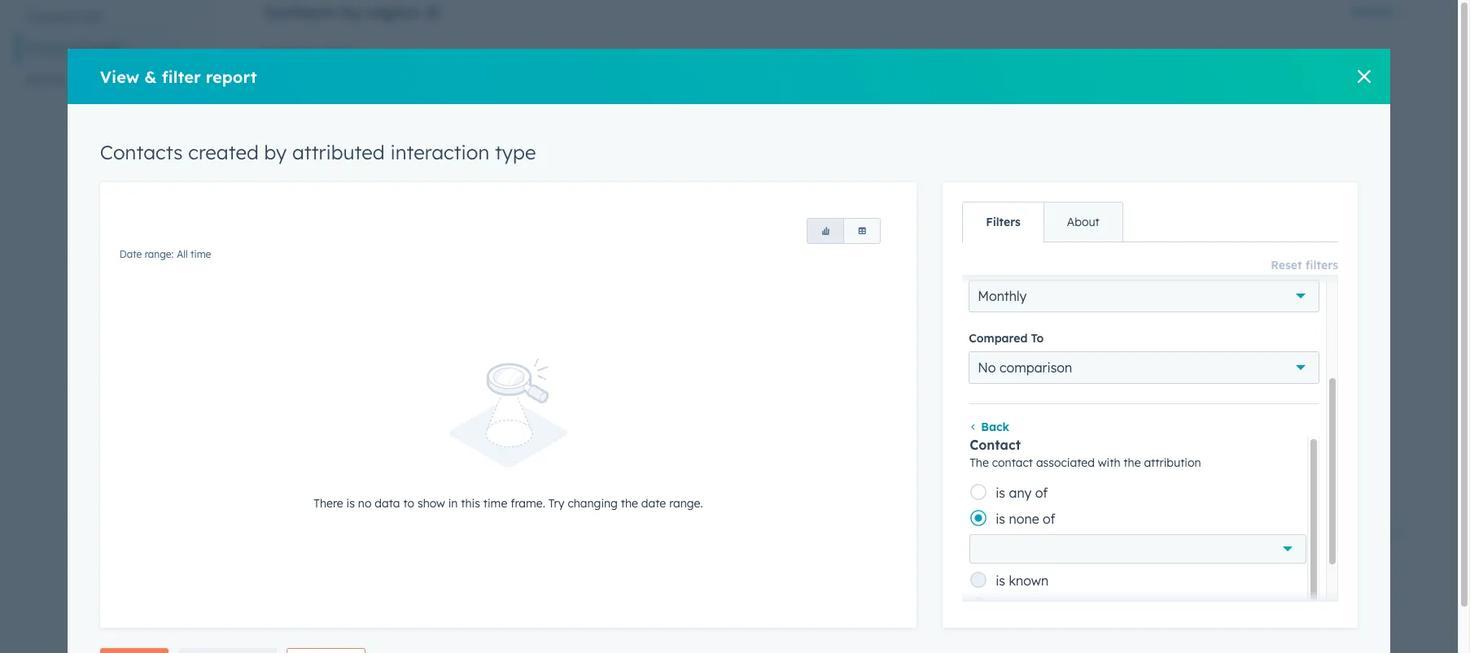 Task type: vqa. For each thing, say whether or not it's contained in the screenshot.
"range."
yes



Task type: locate. For each thing, give the bounding box(es) containing it.
group
[[807, 218, 881, 244]]

no
[[358, 497, 372, 511]]

contact
[[970, 437, 1021, 454]]

0 horizontal spatial range:
[[145, 248, 174, 261]]

tab list containing filters
[[963, 202, 1124, 243]]

view
[[100, 66, 139, 87]]

0 vertical spatial actions button
[[1352, 0, 1405, 23]]

of for is none of
[[1043, 512, 1056, 528]]

2 vertical spatial time
[[484, 497, 508, 511]]

contacts created by attributed interaction type dialog
[[67, 49, 1391, 654]]

& for view
[[144, 66, 157, 87]]

is none of
[[996, 512, 1056, 528]]

there is no data to show in this time frame. try changing the date range.
[[314, 497, 703, 511]]

changing
[[568, 497, 618, 511]]

0 vertical spatial date
[[265, 46, 287, 58]]

the
[[1124, 456, 1141, 471], [621, 497, 638, 511]]

compared
[[969, 332, 1028, 346]]

no comparison button
[[969, 352, 1320, 384]]

1 horizontal spatial date
[[265, 46, 287, 58]]

compared to
[[969, 332, 1044, 346]]

attribution
[[1145, 456, 1202, 471]]

of right any
[[1036, 485, 1048, 502]]

1 horizontal spatial all
[[322, 46, 333, 58]]

& left filter
[[144, 66, 157, 87]]

2 horizontal spatial time
[[484, 497, 508, 511]]

& inside 'contacts created by attributed interaction type' dialog
[[144, 66, 157, 87]]

security link
[[16, 64, 170, 94]]

1 horizontal spatial contacts
[[265, 2, 337, 22]]

0 vertical spatial &
[[69, 41, 77, 55]]

0 horizontal spatial &
[[69, 41, 77, 55]]

tab list
[[963, 202, 1124, 243]]

0 vertical spatial of
[[1036, 485, 1048, 502]]

with
[[1098, 456, 1121, 471]]

1 vertical spatial range:
[[145, 248, 174, 261]]

0 vertical spatial range:
[[290, 46, 319, 58]]

0 vertical spatial all
[[322, 46, 333, 58]]

is
[[996, 485, 1006, 502], [347, 497, 355, 511], [996, 512, 1006, 528], [996, 573, 1006, 590], [996, 599, 1006, 616]]

0 horizontal spatial date range: all time
[[120, 248, 211, 261]]

1 horizontal spatial range:
[[290, 46, 319, 58]]

is left known
[[996, 573, 1006, 590]]

is down is known
[[996, 599, 1006, 616]]

the left date
[[621, 497, 638, 511]]

data
[[375, 497, 400, 511]]

try
[[549, 497, 565, 511]]

1 vertical spatial of
[[1043, 512, 1056, 528]]

0 horizontal spatial the
[[621, 497, 638, 511]]

monthly button
[[969, 280, 1320, 313]]

date
[[265, 46, 287, 58], [120, 248, 142, 261]]

1 actions from the top
[[1352, 4, 1394, 19]]

1 vertical spatial actions
[[1352, 525, 1394, 540]]

contacts inside dialog
[[100, 140, 183, 165]]

0 vertical spatial by
[[342, 2, 362, 22]]

&
[[69, 41, 77, 55], [144, 66, 157, 87]]

by inside dialog
[[264, 140, 287, 165]]

no comparison
[[978, 360, 1073, 376]]

actions
[[1352, 4, 1394, 19], [1352, 525, 1394, 540]]

is unknown
[[996, 599, 1064, 616]]

filters
[[1306, 258, 1339, 273]]

monthly
[[978, 288, 1027, 305]]

0 vertical spatial contacts
[[265, 2, 337, 22]]

0 horizontal spatial by
[[264, 140, 287, 165]]

date range: all time inside 'contacts created by attributed interaction type' dialog
[[120, 248, 211, 261]]

date range: all time
[[265, 46, 356, 58], [120, 248, 211, 261]]

1 horizontal spatial date range: all time
[[265, 46, 356, 58]]

close image
[[1359, 70, 1372, 83]]

1 vertical spatial &
[[144, 66, 157, 87]]

unknown
[[1009, 599, 1064, 616]]

is left the none
[[996, 512, 1006, 528]]

0 vertical spatial the
[[1124, 456, 1141, 471]]

the
[[970, 456, 989, 471]]

0 horizontal spatial all
[[177, 248, 188, 261]]

contacts
[[265, 2, 337, 22], [100, 140, 183, 165]]

time
[[336, 46, 356, 58], [191, 248, 211, 261], [484, 497, 508, 511]]

the inside contact the contact associated with the attribution
[[1124, 456, 1141, 471]]

of right the none
[[1043, 512, 1056, 528]]

1 horizontal spatial &
[[144, 66, 157, 87]]

is for is none of
[[996, 512, 1006, 528]]

is known
[[996, 573, 1049, 590]]

0 vertical spatial date range: all time
[[265, 46, 356, 58]]

2 actions button from the top
[[1352, 521, 1405, 544]]

of
[[1036, 485, 1048, 502], [1043, 512, 1056, 528]]

0 horizontal spatial date
[[120, 248, 142, 261]]

tracking code link
[[16, 2, 170, 33]]

actions button
[[1352, 0, 1405, 23], [1352, 521, 1405, 544]]

is left any
[[996, 485, 1006, 502]]

1 horizontal spatial the
[[1124, 456, 1141, 471]]

comparison
[[1000, 360, 1073, 376]]

1 vertical spatial time
[[191, 248, 211, 261]]

2 actions from the top
[[1352, 525, 1394, 540]]

interactive chart image
[[265, 61, 1405, 476]]

None button
[[807, 218, 845, 244], [844, 218, 881, 244], [807, 218, 845, 244], [844, 218, 881, 244]]

report
[[206, 66, 257, 87]]

filter
[[162, 66, 201, 87]]

actions for 1st actions 'popup button'
[[1352, 4, 1394, 19]]

0 vertical spatial actions
[[1352, 4, 1394, 19]]

0 vertical spatial time
[[336, 46, 356, 58]]

1 vertical spatial actions button
[[1352, 521, 1405, 544]]

all inside 'contacts created by attributed interaction type' dialog
[[177, 248, 188, 261]]

to
[[1031, 332, 1044, 346]]

by left region
[[342, 2, 362, 22]]

1 horizontal spatial time
[[336, 46, 356, 58]]

1 vertical spatial date
[[120, 248, 142, 261]]

group inside 'contacts created by attributed interaction type' dialog
[[807, 218, 881, 244]]

1 vertical spatial contacts
[[100, 140, 183, 165]]

range:
[[290, 46, 319, 58], [145, 248, 174, 261]]

1 vertical spatial date range: all time
[[120, 248, 211, 261]]

all
[[322, 46, 333, 58], [177, 248, 188, 261]]

the right 'with'
[[1124, 456, 1141, 471]]

1 horizontal spatial by
[[342, 2, 362, 22]]

of for is any of
[[1036, 485, 1048, 502]]

0 horizontal spatial contacts
[[100, 140, 183, 165]]

1 vertical spatial by
[[264, 140, 287, 165]]

interaction
[[390, 140, 490, 165]]

reset filters button
[[1271, 256, 1339, 275]]

frame.
[[511, 497, 546, 511]]

tracking
[[26, 10, 71, 24]]

1 vertical spatial all
[[177, 248, 188, 261]]

reset filters
[[1271, 258, 1339, 273]]

attributed
[[292, 140, 385, 165]]

by right created
[[264, 140, 287, 165]]

date inside 'contacts created by attributed interaction type' dialog
[[120, 248, 142, 261]]

by
[[342, 2, 362, 22], [264, 140, 287, 165]]

& right "privacy"
[[69, 41, 77, 55]]



Task type: describe. For each thing, give the bounding box(es) containing it.
known
[[1009, 573, 1049, 590]]

this
[[461, 497, 480, 511]]

contacts for contacts by region
[[265, 2, 337, 22]]

filters
[[986, 215, 1021, 230]]

in
[[448, 497, 458, 511]]

contacts for contacts created by attributed interaction type
[[100, 140, 183, 165]]

to
[[403, 497, 415, 511]]

0 horizontal spatial time
[[191, 248, 211, 261]]

created
[[188, 140, 259, 165]]

is for is any of
[[996, 485, 1006, 502]]

there
[[314, 497, 343, 511]]

tab list inside 'contacts created by attributed interaction type' dialog
[[963, 202, 1124, 243]]

date
[[642, 497, 666, 511]]

about link
[[1044, 203, 1123, 242]]

is for is unknown
[[996, 599, 1006, 616]]

is any of
[[996, 485, 1048, 502]]

show
[[418, 497, 445, 511]]

privacy
[[26, 41, 65, 55]]

filters link
[[964, 203, 1044, 242]]

actions for 1st actions 'popup button' from the bottom
[[1352, 525, 1394, 540]]

privacy & consent link
[[16, 33, 170, 64]]

consent
[[80, 41, 124, 55]]

back
[[982, 420, 1010, 435]]

is left no
[[347, 497, 355, 511]]

contact
[[992, 456, 1033, 471]]

contacts created by attributed interaction type
[[100, 140, 536, 165]]

none
[[1009, 512, 1040, 528]]

& for privacy
[[69, 41, 77, 55]]

contact the contact associated with the attribution
[[970, 437, 1202, 471]]

contacts by region
[[265, 2, 419, 22]]

range: inside 'contacts created by attributed interaction type' dialog
[[145, 248, 174, 261]]

is for is known
[[996, 573, 1006, 590]]

code
[[75, 10, 103, 24]]

reset
[[1271, 258, 1303, 273]]

about
[[1068, 215, 1100, 230]]

privacy & consent
[[26, 41, 124, 55]]

no
[[978, 360, 996, 376]]

1 vertical spatial the
[[621, 497, 638, 511]]

enter value image
[[1284, 547, 1293, 557]]

1 actions button from the top
[[1352, 0, 1405, 23]]

tracking code
[[26, 10, 103, 24]]

associated
[[1037, 456, 1095, 471]]

security
[[26, 72, 70, 86]]

region
[[367, 2, 419, 22]]

view & filter report
[[100, 66, 257, 87]]

back button
[[969, 420, 1010, 435]]

range.
[[670, 497, 703, 511]]

any
[[1009, 485, 1032, 502]]

type
[[495, 140, 536, 165]]



